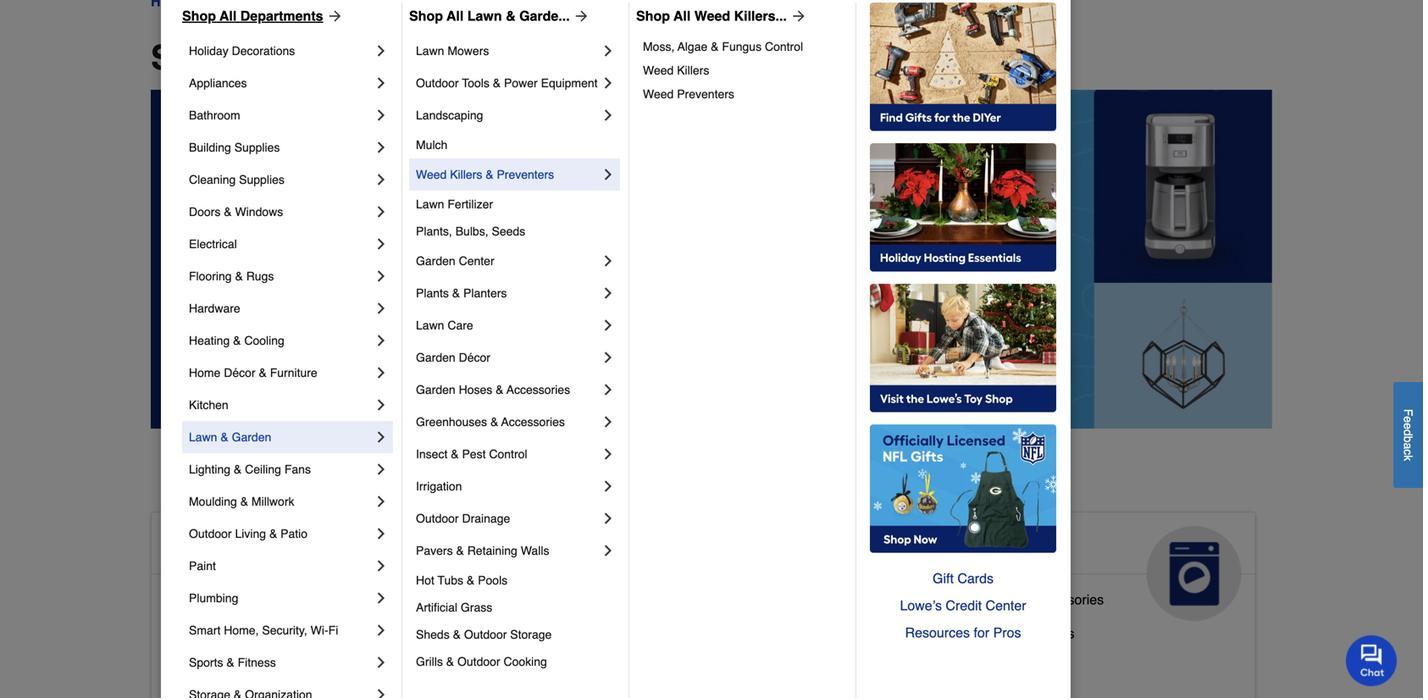 Task type: describe. For each thing, give the bounding box(es) containing it.
chevron right image for greenhouses & accessories
[[600, 413, 617, 430]]

outdoor for outdoor tools & power equipment
[[416, 76, 459, 90]]

building supplies link
[[189, 131, 373, 164]]

beverage & wine chillers link
[[920, 622, 1075, 656]]

plants, bulbs, seeds link
[[416, 218, 617, 245]]

pavers
[[416, 544, 453, 557]]

decorations
[[232, 44, 295, 58]]

accessible bedroom link
[[165, 622, 289, 656]]

accessible for accessible home
[[165, 533, 289, 560]]

fungus
[[722, 40, 762, 53]]

shop all weed killers... link
[[636, 6, 807, 26]]

& inside moulding & millwork link
[[240, 495, 248, 508]]

décor for lawn
[[459, 351, 490, 364]]

tools
[[462, 76, 490, 90]]

0 vertical spatial bathroom
[[189, 108, 240, 122]]

holiday decorations link
[[189, 35, 373, 67]]

drainage
[[462, 512, 510, 525]]

fans
[[285, 463, 311, 476]]

appliances image
[[1147, 526, 1242, 621]]

chevron right image for electrical
[[373, 236, 390, 252]]

home inside "link"
[[189, 366, 221, 380]]

chevron right image for irrigation
[[600, 478, 617, 495]]

shop all departments link
[[182, 6, 344, 26]]

pros
[[993, 625, 1021, 640]]

lawn mowers
[[416, 44, 489, 58]]

livestock
[[543, 619, 599, 634]]

& inside appliance parts & accessories link
[[1019, 592, 1028, 607]]

grills & outdoor cooking
[[416, 655, 547, 668]]

accessible bedroom
[[165, 626, 289, 641]]

heating & cooling link
[[189, 324, 373, 357]]

accessories for garden hoses & accessories
[[507, 383, 570, 396]]

& inside shop all lawn & garde... link
[[506, 8, 516, 24]]

beverage
[[920, 626, 978, 641]]

lighting
[[189, 463, 230, 476]]

bedroom
[[234, 626, 289, 641]]

garden up lighting & ceiling fans
[[232, 430, 271, 444]]

garden décor
[[416, 351, 490, 364]]

cards
[[958, 571, 994, 586]]

outdoor living & patio
[[189, 527, 308, 541]]

lawn for lawn fertilizer
[[416, 197, 444, 211]]

& inside "home décor & furniture" "link"
[[259, 366, 267, 380]]

chevron right image for garden hoses & accessories
[[600, 381, 617, 398]]

accessible home image
[[392, 526, 487, 621]]

moss,
[[643, 40, 675, 53]]

hardware
[[189, 302, 240, 315]]

& inside lawn & garden link
[[221, 430, 228, 444]]

heating & cooling
[[189, 334, 285, 347]]

holiday hosting essentials. image
[[870, 143, 1056, 272]]

& inside the outdoor living & patio link
[[269, 527, 277, 541]]

outdoor tools & power equipment
[[416, 76, 598, 90]]

moss, algae & fungus control link
[[643, 35, 844, 58]]

mulch
[[416, 138, 448, 152]]

arrow right image for shop all weed killers...
[[787, 8, 807, 25]]

greenhouses & accessories link
[[416, 406, 600, 438]]

power
[[504, 76, 538, 90]]

home inside 'link'
[[296, 533, 362, 560]]

paint
[[189, 559, 216, 573]]

chevron right image for appliances
[[373, 75, 390, 91]]

electrical link
[[189, 228, 373, 260]]

grass
[[461, 601, 492, 614]]

chevron right image for moulding & millwork
[[373, 493, 390, 510]]

a
[[1402, 442, 1415, 449]]

2 vertical spatial home
[[282, 659, 318, 675]]

& inside beverage & wine chillers link
[[982, 626, 991, 641]]

arrow right image
[[323, 8, 344, 25]]

home décor & furniture
[[189, 366, 317, 380]]

building
[[189, 141, 231, 154]]

& inside plants & planters "link"
[[452, 286, 460, 300]]

0 horizontal spatial center
[[459, 254, 494, 268]]

gift cards
[[933, 571, 994, 586]]

& inside garden hoses & accessories link
[[496, 383, 504, 396]]

irrigation
[[416, 480, 462, 493]]

chat invite button image
[[1346, 635, 1398, 686]]

killers for weed killers
[[677, 64, 709, 77]]

garde...
[[519, 8, 570, 24]]

algae
[[678, 40, 708, 53]]

pet beds, houses, & furniture link
[[543, 649, 726, 683]]

shop all weed killers...
[[636, 8, 787, 24]]

home,
[[224, 624, 259, 637]]

parts
[[984, 592, 1015, 607]]

chevron right image for outdoor living & patio
[[373, 525, 390, 542]]

chevron right image for home décor & furniture
[[373, 364, 390, 381]]

windows
[[235, 205, 283, 219]]

weed killers & preventers
[[416, 168, 554, 181]]

lawn & garden link
[[189, 421, 373, 453]]

chevron right image for garden décor
[[600, 349, 617, 366]]

chevron right image for kitchen
[[373, 396, 390, 413]]

lowe's
[[900, 598, 942, 613]]

supplies for cleaning supplies
[[239, 173, 285, 186]]

k
[[1402, 455, 1415, 461]]

lawn care
[[416, 319, 473, 332]]

1 vertical spatial control
[[489, 447, 527, 461]]

supplies for building supplies
[[234, 141, 280, 154]]

weed up moss, algae & fungus control
[[694, 8, 730, 24]]

furniture inside "link"
[[270, 366, 317, 380]]

accessible for accessible bathroom
[[165, 592, 230, 607]]

moulding & millwork link
[[189, 485, 373, 518]]

chevron right image for cleaning supplies
[[373, 171, 390, 188]]

1 horizontal spatial control
[[765, 40, 803, 53]]

find gifts for the diyer. image
[[870, 3, 1056, 131]]

retaining
[[467, 544, 518, 557]]

killers...
[[734, 8, 787, 24]]

weed for weed killers & preventers
[[416, 168, 447, 181]]

outdoor for outdoor living & patio
[[189, 527, 232, 541]]

chevron right image for lighting & ceiling fans
[[373, 461, 390, 478]]

& inside doors & windows link
[[224, 205, 232, 219]]

artificial grass
[[416, 601, 492, 614]]

artificial grass link
[[416, 594, 617, 621]]

patio
[[281, 527, 308, 541]]

chevron right image for outdoor tools & power equipment
[[600, 75, 617, 91]]

& inside sports & fitness link
[[227, 656, 234, 669]]

hot
[[416, 574, 434, 587]]

chevron right image for lawn & garden
[[373, 429, 390, 446]]

garden for garden center
[[416, 254, 456, 268]]

outdoor for outdoor drainage
[[416, 512, 459, 525]]

chevron right image for outdoor drainage
[[600, 510, 617, 527]]

1 vertical spatial accessories
[[501, 415, 565, 429]]

animal & pet care link
[[529, 513, 878, 621]]

& inside pavers & retaining walls link
[[456, 544, 464, 557]]

weed preventers
[[643, 87, 734, 101]]

shop all lawn & garde... link
[[409, 6, 590, 26]]

all for lawn
[[447, 8, 464, 24]]

accessible for accessible entry & home
[[165, 659, 230, 675]]

outdoor up "grills & outdoor cooking"
[[464, 628, 507, 641]]

cleaning supplies
[[189, 173, 285, 186]]

chevron right image for smart home, security, wi-fi
[[373, 622, 390, 639]]

& inside the 'heating & cooling' link
[[233, 334, 241, 347]]

seeds
[[492, 225, 525, 238]]

chevron right image for plants & planters
[[600, 285, 617, 302]]

fitness
[[238, 656, 276, 669]]

décor for departments
[[224, 366, 256, 380]]

cooling
[[244, 334, 285, 347]]

greenhouses & accessories
[[416, 415, 565, 429]]

chevron right image for insect & pest control
[[600, 446, 617, 463]]

doors & windows link
[[189, 196, 373, 228]]

paint link
[[189, 550, 373, 582]]

& inside accessible entry & home link
[[269, 659, 278, 675]]

& inside the hot tubs & pools link
[[467, 574, 475, 587]]

smart
[[189, 624, 221, 637]]

weed for weed preventers
[[643, 87, 674, 101]]

holiday decorations
[[189, 44, 295, 58]]

outdoor drainage
[[416, 512, 510, 525]]

animal & pet care image
[[769, 526, 864, 621]]

shop for shop all departments
[[182, 8, 216, 24]]

rugs
[[246, 269, 274, 283]]

f
[[1402, 409, 1415, 416]]

1 horizontal spatial appliances link
[[907, 513, 1255, 621]]

lighting & ceiling fans link
[[189, 453, 373, 485]]

shop for shop all lawn & garde...
[[409, 8, 443, 24]]



Task type: locate. For each thing, give the bounding box(es) containing it.
bathroom up smart home, security, wi-fi
[[234, 592, 293, 607]]

outdoor up landscaping
[[416, 76, 459, 90]]

chevron right image for lawn mowers
[[600, 42, 617, 59]]

chevron right image
[[373, 75, 390, 91], [600, 75, 617, 91], [373, 107, 390, 124], [373, 139, 390, 156], [600, 166, 617, 183], [373, 171, 390, 188], [373, 203, 390, 220], [600, 285, 617, 302], [373, 300, 390, 317], [600, 317, 617, 334], [373, 332, 390, 349], [373, 364, 390, 381], [373, 396, 390, 413], [600, 446, 617, 463], [373, 461, 390, 478], [600, 478, 617, 495], [600, 510, 617, 527], [373, 525, 390, 542], [373, 557, 390, 574], [373, 622, 390, 639], [373, 654, 390, 671], [373, 686, 390, 698]]

planters
[[463, 286, 507, 300]]

beds,
[[567, 653, 601, 668]]

0 vertical spatial appliances
[[189, 76, 247, 90]]

bathroom up the building at the left top of page
[[189, 108, 240, 122]]

2 shop from the left
[[409, 8, 443, 24]]

accessories down garden hoses & accessories link
[[501, 415, 565, 429]]

0 horizontal spatial pet
[[543, 653, 563, 668]]

lawn for lawn care
[[416, 319, 444, 332]]

all for departments
[[220, 8, 237, 24]]

plants, bulbs, seeds
[[416, 225, 525, 238]]

1 arrow right image from the left
[[570, 8, 590, 25]]

& left patio
[[269, 527, 277, 541]]

& left millwork
[[240, 495, 248, 508]]

shop
[[151, 38, 236, 77]]

supplies up windows
[[239, 173, 285, 186]]

shop up holiday
[[182, 8, 216, 24]]

accessible bathroom link
[[165, 588, 293, 622]]

& inside lighting & ceiling fans link
[[234, 463, 242, 476]]

1 horizontal spatial décor
[[459, 351, 490, 364]]

visit the lowe's toy shop. image
[[870, 284, 1056, 413]]

supplies up 'houses,'
[[603, 619, 655, 634]]

chevron right image for heating & cooling
[[373, 332, 390, 349]]

pools
[[478, 574, 508, 587]]

1 horizontal spatial killers
[[677, 64, 709, 77]]

departments for shop all departments
[[296, 38, 504, 77]]

& right plants
[[452, 286, 460, 300]]

lawn up plants,
[[416, 197, 444, 211]]

tubs
[[438, 574, 463, 587]]

appliances down holiday
[[189, 76, 247, 90]]

& inside pet beds, houses, & furniture link
[[659, 653, 668, 668]]

& right the doors
[[224, 205, 232, 219]]

kitchen link
[[189, 389, 373, 421]]

2 horizontal spatial shop
[[636, 8, 670, 24]]

lawn for lawn & garden
[[189, 430, 217, 444]]

lowe's credit center link
[[870, 592, 1056, 619]]

0 vertical spatial appliances link
[[189, 67, 373, 99]]

1 horizontal spatial pet
[[652, 533, 689, 560]]

weed killers
[[643, 64, 709, 77]]

departments inside 'link'
[[240, 8, 323, 24]]

& inside outdoor tools & power equipment link
[[493, 76, 501, 90]]

cleaning
[[189, 173, 236, 186]]

chevron right image for building supplies
[[373, 139, 390, 156]]

d
[[1402, 429, 1415, 436]]

1 vertical spatial supplies
[[239, 173, 285, 186]]

outdoor down moulding
[[189, 527, 232, 541]]

garden down lawn care
[[416, 351, 456, 364]]

0 horizontal spatial control
[[489, 447, 527, 461]]

lawn down kitchen
[[189, 430, 217, 444]]

enjoy savings year-round. no matter what you're shopping for, find what you need at a great price. image
[[151, 90, 1273, 429]]

& inside 'moss, algae & fungus control' link
[[711, 40, 719, 53]]

0 horizontal spatial décor
[[224, 366, 256, 380]]

sheds & outdoor storage
[[416, 628, 552, 641]]

1 vertical spatial home
[[296, 533, 362, 560]]

shop all lawn & garde...
[[409, 8, 570, 24]]

weed down mulch
[[416, 168, 447, 181]]

weed down weed killers
[[643, 87, 674, 101]]

arrow right image up 'moss, algae & fungus control' link
[[787, 8, 807, 25]]

home
[[189, 366, 221, 380], [296, 533, 362, 560], [282, 659, 318, 675]]

& down accessible bedroom link
[[227, 656, 234, 669]]

control down greenhouses & accessories link
[[489, 447, 527, 461]]

flooring & rugs link
[[189, 260, 373, 292]]

lawn inside "lawn care" link
[[416, 319, 444, 332]]

& right animal
[[628, 533, 646, 560]]

1 vertical spatial killers
[[450, 168, 482, 181]]

& inside animal & pet care
[[628, 533, 646, 560]]

walls
[[521, 544, 549, 557]]

e up d
[[1402, 416, 1415, 423]]

lawn inside lawn mowers link
[[416, 44, 444, 58]]

pavers & retaining walls link
[[416, 535, 600, 567]]

ceiling
[[245, 463, 281, 476]]

1 shop from the left
[[182, 8, 216, 24]]

chillers
[[1029, 626, 1075, 641]]

0 vertical spatial killers
[[677, 64, 709, 77]]

preventers down mulch link
[[497, 168, 554, 181]]

1 e from the top
[[1402, 416, 1415, 423]]

arrow right image inside shop all lawn & garde... link
[[570, 8, 590, 25]]

accessible down moulding
[[165, 533, 289, 560]]

killers up fertilizer
[[450, 168, 482, 181]]

lawn inside shop all lawn & garde... link
[[467, 8, 502, 24]]

preventers down weed killers
[[677, 87, 734, 101]]

lawn fertilizer
[[416, 197, 493, 211]]

0 horizontal spatial furniture
[[270, 366, 317, 380]]

furniture up kitchen link
[[270, 366, 317, 380]]

appliance parts & accessories link
[[920, 588, 1104, 622]]

arrow right image
[[570, 8, 590, 25], [787, 8, 807, 25]]

1 horizontal spatial care
[[543, 560, 595, 587]]

shop inside 'link'
[[182, 8, 216, 24]]

1 horizontal spatial shop
[[409, 8, 443, 24]]

bathroom
[[189, 108, 240, 122], [234, 592, 293, 607]]

0 horizontal spatial killers
[[450, 168, 482, 181]]

chevron right image for landscaping
[[600, 107, 617, 124]]

1 vertical spatial preventers
[[497, 168, 554, 181]]

all up holiday decorations
[[220, 8, 237, 24]]

resources for pros link
[[870, 619, 1056, 646]]

killers down algae
[[677, 64, 709, 77]]

arrow right image inside the shop all weed killers... link
[[787, 8, 807, 25]]

1 vertical spatial furniture
[[672, 653, 726, 668]]

0 vertical spatial departments
[[240, 8, 323, 24]]

shop all departments
[[151, 38, 504, 77]]

1 horizontal spatial preventers
[[677, 87, 734, 101]]

weed killers & preventers link
[[416, 158, 600, 191]]

garden for garden décor
[[416, 351, 456, 364]]

weed preventers link
[[643, 82, 844, 106]]

garden up "greenhouses"
[[416, 383, 456, 396]]

& inside flooring & rugs link
[[235, 269, 243, 283]]

lawn for lawn mowers
[[416, 44, 444, 58]]

0 horizontal spatial care
[[448, 319, 473, 332]]

0 vertical spatial accessories
[[507, 383, 570, 396]]

& left rugs
[[235, 269, 243, 283]]

0 vertical spatial décor
[[459, 351, 490, 364]]

appliances up cards
[[920, 533, 1047, 560]]

& inside sheds & outdoor storage link
[[453, 628, 461, 641]]

& left pest
[[451, 447, 459, 461]]

millwork
[[252, 495, 294, 508]]

accessories up the chillers
[[1031, 592, 1104, 607]]

lawn & garden
[[189, 430, 271, 444]]

accessible up smart
[[165, 592, 230, 607]]

cleaning supplies link
[[189, 164, 373, 196]]

0 horizontal spatial preventers
[[497, 168, 554, 181]]

& right 'houses,'
[[659, 653, 668, 668]]

outdoor drainage link
[[416, 502, 600, 535]]

0 horizontal spatial shop
[[182, 8, 216, 24]]

lowe's credit center
[[900, 598, 1026, 613]]

1 vertical spatial departments
[[296, 38, 504, 77]]

plants,
[[416, 225, 452, 238]]

flooring
[[189, 269, 232, 283]]

2 vertical spatial accessories
[[1031, 592, 1104, 607]]

departments
[[240, 8, 323, 24], [296, 38, 504, 77]]

care inside animal & pet care
[[543, 560, 595, 587]]

accessories up greenhouses & accessories link
[[507, 383, 570, 396]]

chevron right image for doors & windows
[[373, 203, 390, 220]]

for
[[974, 625, 990, 640]]

& down cooling
[[259, 366, 267, 380]]

flooring & rugs
[[189, 269, 274, 283]]

1 horizontal spatial appliances
[[920, 533, 1047, 560]]

& left cooling
[[233, 334, 241, 347]]

garden down plants,
[[416, 254, 456, 268]]

lawn left "mowers"
[[416, 44, 444, 58]]

chevron right image for bathroom
[[373, 107, 390, 124]]

arrow right image for shop all lawn & garde...
[[570, 8, 590, 25]]

outdoor living & patio link
[[189, 518, 373, 550]]

4 accessible from the top
[[165, 659, 230, 675]]

& inside weed killers & preventers link
[[486, 168, 494, 181]]

appliances link down decorations
[[189, 67, 373, 99]]

0 vertical spatial preventers
[[677, 87, 734, 101]]

b
[[1402, 436, 1415, 442]]

weed for weed killers
[[643, 64, 674, 77]]

chevron right image for paint
[[373, 557, 390, 574]]

& left pros
[[982, 626, 991, 641]]

artificial
[[416, 601, 457, 614]]

décor down heating & cooling
[[224, 366, 256, 380]]

bulbs,
[[456, 225, 489, 238]]

accessible down smart
[[165, 659, 230, 675]]

livestock supplies
[[543, 619, 655, 634]]

chevron right image
[[373, 42, 390, 59], [600, 42, 617, 59], [600, 107, 617, 124], [373, 236, 390, 252], [600, 252, 617, 269], [373, 268, 390, 285], [600, 349, 617, 366], [600, 381, 617, 398], [600, 413, 617, 430], [373, 429, 390, 446], [373, 493, 390, 510], [600, 542, 617, 559], [373, 590, 390, 607]]

3 accessible from the top
[[165, 626, 230, 641]]

décor inside "home décor & furniture" "link"
[[224, 366, 256, 380]]

shop
[[182, 8, 216, 24], [409, 8, 443, 24], [636, 8, 670, 24]]

0 vertical spatial supplies
[[234, 141, 280, 154]]

sheds
[[416, 628, 450, 641]]

garden hoses & accessories
[[416, 383, 570, 396]]

0 vertical spatial pet
[[652, 533, 689, 560]]

& right grills
[[446, 655, 454, 668]]

security,
[[262, 624, 307, 637]]

center up pros
[[986, 598, 1026, 613]]

e up b
[[1402, 423, 1415, 429]]

& up lighting
[[221, 430, 228, 444]]

pet inside animal & pet care
[[652, 533, 689, 560]]

accessible home link
[[152, 513, 500, 621]]

all inside 'link'
[[220, 8, 237, 24]]

chevron right image for sports & fitness
[[373, 654, 390, 671]]

chevron right image for flooring & rugs
[[373, 268, 390, 285]]

care down plants & planters
[[448, 319, 473, 332]]

lawn inside lawn & garden link
[[189, 430, 217, 444]]

irrigation link
[[416, 470, 600, 502]]

appliances link
[[189, 67, 373, 99], [907, 513, 1255, 621]]

all up lawn mowers
[[447, 8, 464, 24]]

1 vertical spatial appliances
[[920, 533, 1047, 560]]

0 horizontal spatial arrow right image
[[570, 8, 590, 25]]

1 vertical spatial bathroom
[[234, 592, 293, 607]]

pet inside pet beds, houses, & furniture link
[[543, 653, 563, 668]]

chevron right image for holiday decorations
[[373, 42, 390, 59]]

0 vertical spatial furniture
[[270, 366, 317, 380]]

shop for shop all weed killers...
[[636, 8, 670, 24]]

center down bulbs,
[[459, 254, 494, 268]]

wi-
[[311, 624, 328, 637]]

fi
[[328, 624, 338, 637]]

& right entry
[[269, 659, 278, 675]]

1 horizontal spatial center
[[986, 598, 1026, 613]]

& up fertilizer
[[486, 168, 494, 181]]

décor inside garden décor link
[[459, 351, 490, 364]]

accessible home
[[165, 533, 362, 560]]

animal & pet care
[[543, 533, 689, 587]]

plumbing link
[[189, 582, 373, 614]]

1 vertical spatial pet
[[543, 653, 563, 668]]

2 arrow right image from the left
[[787, 8, 807, 25]]

accessories for appliance parts & accessories
[[1031, 592, 1104, 607]]

1 vertical spatial center
[[986, 598, 1026, 613]]

& left garde...
[[506, 8, 516, 24]]

& right hoses
[[496, 383, 504, 396]]

1 accessible from the top
[[165, 533, 289, 560]]

care down walls
[[543, 560, 595, 587]]

accessible for accessible bedroom
[[165, 626, 230, 641]]

control down killers...
[[765, 40, 803, 53]]

furniture right 'houses,'
[[672, 653, 726, 668]]

0 horizontal spatial appliances link
[[189, 67, 373, 99]]

all down shop all departments 'link'
[[244, 38, 287, 77]]

& right sheds
[[453, 628, 461, 641]]

accessories
[[507, 383, 570, 396], [501, 415, 565, 429], [1031, 592, 1104, 607]]

departments for shop all departments
[[240, 8, 323, 24]]

plants & planters link
[[416, 277, 600, 309]]

accessible bathroom
[[165, 592, 293, 607]]

wine
[[995, 626, 1026, 641]]

supplies up the "cleaning supplies"
[[234, 141, 280, 154]]

garden hoses & accessories link
[[416, 374, 600, 406]]

chevron right image for hardware
[[373, 300, 390, 317]]

lawn up "mowers"
[[467, 8, 502, 24]]

shop up moss,
[[636, 8, 670, 24]]

gift
[[933, 571, 954, 586]]

all up algae
[[674, 8, 691, 24]]

1 horizontal spatial arrow right image
[[787, 8, 807, 25]]

accessible up sports
[[165, 626, 230, 641]]

lighting & ceiling fans
[[189, 463, 311, 476]]

shop up lawn mowers
[[409, 8, 443, 24]]

& right tools
[[493, 76, 501, 90]]

accessible inside 'link'
[[165, 533, 289, 560]]

& inside greenhouses & accessories link
[[490, 415, 498, 429]]

outdoor down irrigation
[[416, 512, 459, 525]]

resources
[[905, 625, 970, 640]]

& left ceiling
[[234, 463, 242, 476]]

landscaping link
[[416, 99, 600, 131]]

appliances link up the chillers
[[907, 513, 1255, 621]]

chevron right image for plumbing
[[373, 590, 390, 607]]

lawn
[[467, 8, 502, 24], [416, 44, 444, 58], [416, 197, 444, 211], [416, 319, 444, 332], [189, 430, 217, 444]]

& inside insect & pest control link
[[451, 447, 459, 461]]

chevron right image for lawn care
[[600, 317, 617, 334]]

1 vertical spatial care
[[543, 560, 595, 587]]

supplies for livestock supplies
[[603, 619, 655, 634]]

hot tubs & pools link
[[416, 567, 617, 594]]

weed down moss,
[[643, 64, 674, 77]]

& right algae
[[711, 40, 719, 53]]

outdoor down sheds & outdoor storage
[[457, 655, 500, 668]]

0 vertical spatial care
[[448, 319, 473, 332]]

garden décor link
[[416, 341, 600, 374]]

preventers
[[677, 87, 734, 101], [497, 168, 554, 181]]

&
[[506, 8, 516, 24], [711, 40, 719, 53], [493, 76, 501, 90], [486, 168, 494, 181], [224, 205, 232, 219], [235, 269, 243, 283], [452, 286, 460, 300], [233, 334, 241, 347], [259, 366, 267, 380], [496, 383, 504, 396], [490, 415, 498, 429], [221, 430, 228, 444], [451, 447, 459, 461], [234, 463, 242, 476], [240, 495, 248, 508], [269, 527, 277, 541], [628, 533, 646, 560], [456, 544, 464, 557], [467, 574, 475, 587], [1019, 592, 1028, 607], [982, 626, 991, 641], [453, 628, 461, 641], [659, 653, 668, 668], [446, 655, 454, 668], [227, 656, 234, 669], [269, 659, 278, 675]]

chevron right image for garden center
[[600, 252, 617, 269]]

& right tubs
[[467, 574, 475, 587]]

0 vertical spatial center
[[459, 254, 494, 268]]

plants & planters
[[416, 286, 507, 300]]

all for weed
[[674, 8, 691, 24]]

garden for garden hoses & accessories
[[416, 383, 456, 396]]

departments up landscaping
[[296, 38, 504, 77]]

outdoor tools & power equipment link
[[416, 67, 600, 99]]

2 vertical spatial supplies
[[603, 619, 655, 634]]

& right pavers
[[456, 544, 464, 557]]

0 horizontal spatial appliances
[[189, 76, 247, 90]]

1 vertical spatial décor
[[224, 366, 256, 380]]

2 accessible from the top
[[165, 592, 230, 607]]

3 shop from the left
[[636, 8, 670, 24]]

0 vertical spatial control
[[765, 40, 803, 53]]

2 e from the top
[[1402, 423, 1415, 429]]

departments up 'holiday decorations' link
[[240, 8, 323, 24]]

& right 'parts'
[[1019, 592, 1028, 607]]

chevron right image for weed killers & preventers
[[600, 166, 617, 183]]

& down garden hoses & accessories
[[490, 415, 498, 429]]

outdoor
[[416, 76, 459, 90], [416, 512, 459, 525], [189, 527, 232, 541], [464, 628, 507, 641], [457, 655, 500, 668]]

1 horizontal spatial furniture
[[672, 653, 726, 668]]

garden center link
[[416, 245, 600, 277]]

0 vertical spatial home
[[189, 366, 221, 380]]

sports
[[189, 656, 223, 669]]

arrow right image up equipment
[[570, 8, 590, 25]]

lawn down plants
[[416, 319, 444, 332]]

moulding
[[189, 495, 237, 508]]

cooking
[[504, 655, 547, 668]]

1 vertical spatial appliances link
[[907, 513, 1255, 621]]

c
[[1402, 449, 1415, 455]]

chevron right image for pavers & retaining walls
[[600, 542, 617, 559]]

décor up hoses
[[459, 351, 490, 364]]

officially licensed n f l gifts. shop now. image
[[870, 424, 1056, 553]]

pet beds, houses, & furniture
[[543, 653, 726, 668]]

sheds & outdoor storage link
[[416, 621, 617, 648]]

killers for weed killers & preventers
[[450, 168, 482, 181]]

& inside the grills & outdoor cooking link
[[446, 655, 454, 668]]



Task type: vqa. For each thing, say whether or not it's contained in the screenshot.
the Killers to the right
yes



